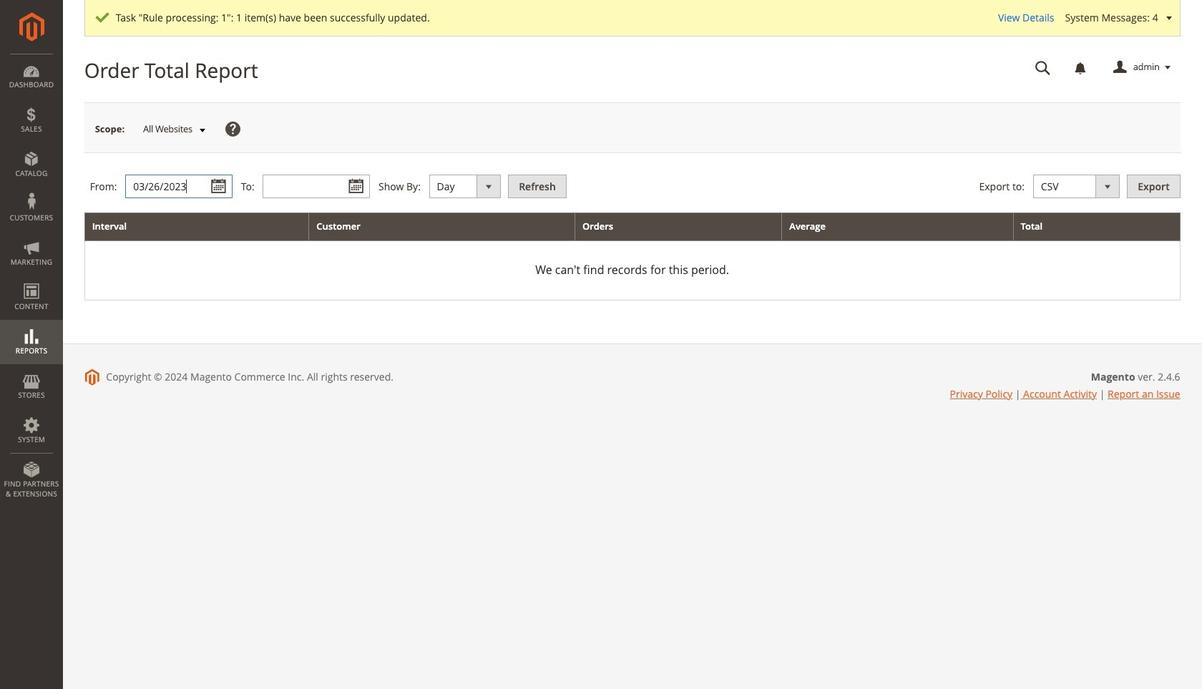 Task type: locate. For each thing, give the bounding box(es) containing it.
None text field
[[1026, 55, 1062, 80], [125, 175, 233, 198], [1026, 55, 1062, 80], [125, 175, 233, 198]]

menu bar
[[0, 54, 63, 506]]

None text field
[[263, 175, 370, 198]]



Task type: describe. For each thing, give the bounding box(es) containing it.
magento admin panel image
[[19, 12, 44, 42]]



